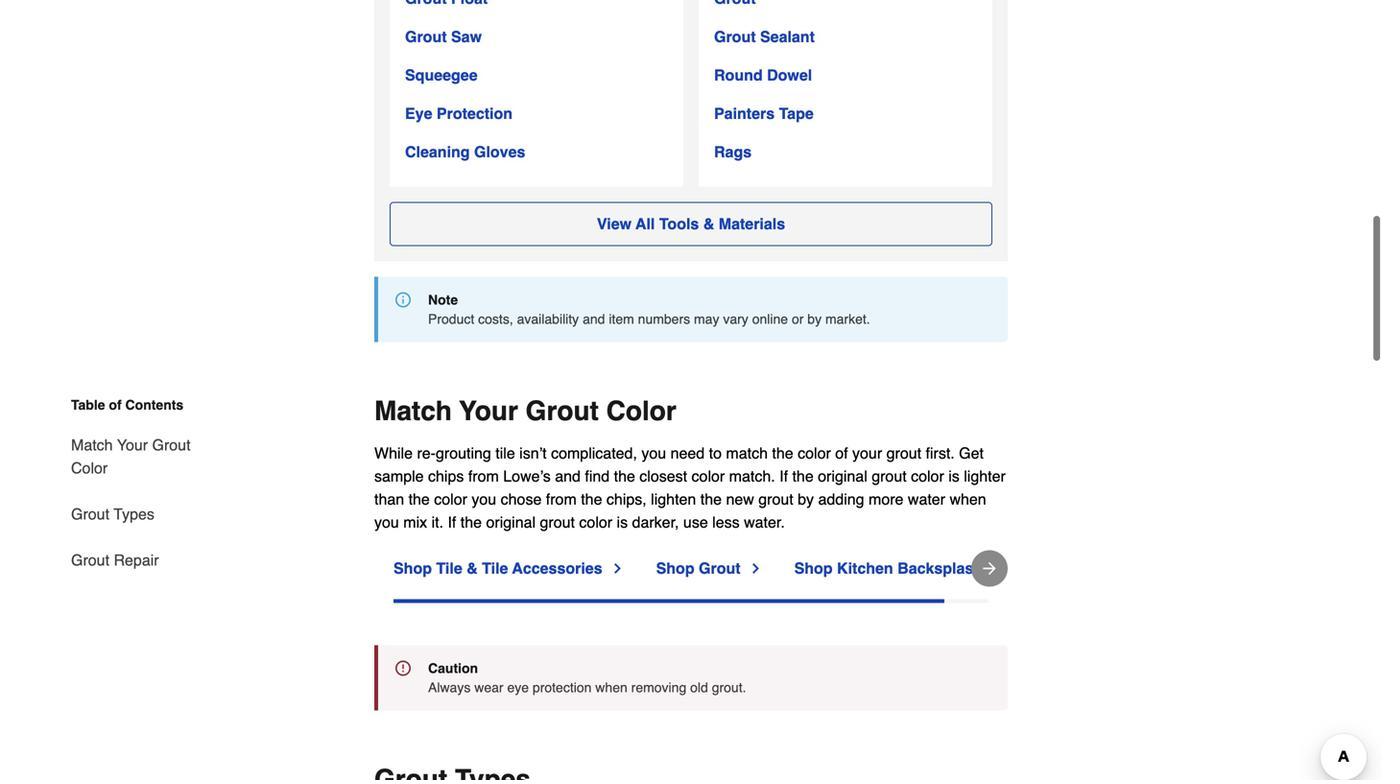 Task type: describe. For each thing, give the bounding box(es) containing it.
vary
[[723, 311, 748, 327]]

round
[[714, 66, 763, 84]]

closest
[[639, 467, 687, 485]]

1 tile from the left
[[436, 559, 462, 577]]

always
[[428, 680, 471, 695]]

the up mix
[[408, 490, 430, 508]]

sealant
[[760, 28, 815, 45]]

online
[[752, 311, 788, 327]]

grout up the water.
[[758, 490, 793, 508]]

grout up round
[[714, 28, 756, 45]]

sample
[[374, 467, 424, 485]]

shop grout link
[[656, 557, 764, 580]]

squeegee link
[[405, 64, 478, 87]]

lighter
[[964, 467, 1006, 485]]

table of contents
[[71, 397, 184, 413]]

chips,
[[606, 490, 647, 508]]

table
[[71, 397, 105, 413]]

need
[[670, 444, 705, 462]]

materials
[[719, 215, 785, 233]]

contents
[[125, 397, 184, 413]]

while
[[374, 444, 413, 462]]

0 horizontal spatial original
[[486, 513, 536, 531]]

color down chips,
[[579, 513, 612, 531]]

match your grout color link
[[71, 422, 200, 491]]

your inside match your grout color link
[[117, 436, 148, 454]]

grout down less at the bottom right of the page
[[699, 559, 741, 577]]

grout saw
[[405, 28, 482, 45]]

rags
[[714, 143, 752, 161]]

wear
[[474, 680, 503, 695]]

the up less at the bottom right of the page
[[700, 490, 722, 508]]

grout repair link
[[71, 537, 159, 572]]

grout down chose
[[540, 513, 575, 531]]

find
[[585, 467, 610, 485]]

caution
[[428, 661, 478, 676]]

the down find
[[581, 490, 602, 508]]

cleaning
[[405, 143, 470, 161]]

cleaning gloves link
[[405, 140, 525, 163]]

0 horizontal spatial is
[[617, 513, 628, 531]]

water
[[908, 490, 945, 508]]

while re-grouting tile isn't complicated, you need to match the color of your grout first. get sample chips from lowe's and find the closest color match. if the original grout color is lighter than the color you chose from the chips, lighten the new grout by adding more water when you mix it. if the original grout color is darker, use less water.
[[374, 444, 1006, 531]]

1 vertical spatial &
[[467, 559, 478, 577]]

saw
[[451, 28, 482, 45]]

protection
[[437, 104, 513, 122]]

painters
[[714, 104, 775, 122]]

1 horizontal spatial from
[[546, 490, 577, 508]]

costs,
[[478, 311, 513, 327]]

gloves
[[474, 143, 525, 161]]

grout repair
[[71, 551, 159, 569]]

grout left repair
[[71, 551, 109, 569]]

market.
[[825, 311, 870, 327]]

eye
[[405, 104, 432, 122]]

kitchen
[[837, 559, 893, 577]]

0 vertical spatial original
[[818, 467, 867, 485]]

protection
[[533, 680, 592, 695]]

1 horizontal spatial match your grout color
[[374, 396, 676, 426]]

note
[[428, 292, 458, 307]]

grout left 'first.'
[[886, 444, 921, 462]]

chevron right image for shop grout
[[748, 561, 764, 576]]

shop kitchen backsplash tile
[[794, 559, 1013, 577]]

grout.
[[712, 680, 746, 695]]

or
[[792, 311, 804, 327]]

round dowel link
[[714, 64, 812, 87]]

grout sealant
[[714, 28, 815, 45]]

chips
[[428, 467, 464, 485]]

shop kitchen backsplash tile link
[[794, 557, 1036, 580]]

more
[[869, 490, 904, 508]]

color down to
[[692, 467, 725, 485]]

match.
[[729, 467, 775, 485]]

shop for shop tile & tile accessories
[[394, 559, 432, 577]]

1 horizontal spatial if
[[779, 467, 788, 485]]

it.
[[431, 513, 443, 531]]

old
[[690, 680, 708, 695]]

when inside the while re-grouting tile isn't complicated, you need to match the color of your grout first. get sample chips from lowe's and find the closest color match. if the original grout color is lighter than the color you chose from the chips, lighten the new grout by adding more water when you mix it. if the original grout color is darker, use less water.
[[950, 490, 986, 508]]

shop for shop kitchen backsplash tile
[[794, 559, 833, 577]]

tile for shop kitchen backsplash tile
[[987, 559, 1013, 577]]

color up water
[[911, 467, 944, 485]]

lowe's
[[503, 467, 551, 485]]

match your grout color inside match your grout color link
[[71, 436, 191, 477]]

color down chips
[[434, 490, 467, 508]]

match inside 'match your grout color'
[[71, 436, 113, 454]]

the right 'match'
[[772, 444, 793, 462]]

accessories
[[512, 559, 602, 577]]

the up chips,
[[614, 467, 635, 485]]

when inside caution always wear eye protection when removing old grout.
[[595, 680, 627, 695]]

tile for shop tile & tile accessories
[[482, 559, 508, 577]]

grout up isn't
[[526, 396, 599, 426]]

shop for shop grout
[[656, 559, 694, 577]]

grout left saw
[[405, 28, 447, 45]]

grout sealant link
[[714, 25, 815, 48]]



Task type: vqa. For each thing, say whether or not it's contained in the screenshot.
all
yes



Task type: locate. For each thing, give the bounding box(es) containing it.
0 vertical spatial when
[[950, 490, 986, 508]]

2 vertical spatial you
[[374, 513, 399, 531]]

shop down darker,
[[656, 559, 694, 577]]

0 vertical spatial color
[[606, 396, 676, 426]]

1 horizontal spatial and
[[583, 311, 605, 327]]

2 horizontal spatial shop
[[794, 559, 833, 577]]

1 vertical spatial color
[[71, 459, 108, 477]]

2 horizontal spatial tile
[[987, 559, 1013, 577]]

0 vertical spatial by
[[807, 311, 822, 327]]

grout inside 'match your grout color'
[[152, 436, 191, 454]]

0 vertical spatial if
[[779, 467, 788, 485]]

0 horizontal spatial from
[[468, 467, 499, 485]]

lighten
[[651, 490, 696, 508]]

original down chose
[[486, 513, 536, 531]]

cleaning gloves
[[405, 143, 525, 161]]

1 horizontal spatial of
[[835, 444, 848, 462]]

info image
[[395, 292, 411, 307]]

dowel
[[767, 66, 812, 84]]

by inside 'note product costs, availability and item numbers may vary online or by market.'
[[807, 311, 822, 327]]

is
[[948, 467, 960, 485], [617, 513, 628, 531]]

0 horizontal spatial chevron right image
[[610, 561, 625, 576]]

to
[[709, 444, 722, 462]]

chose
[[501, 490, 542, 508]]

when left removing
[[595, 680, 627, 695]]

original
[[818, 467, 867, 485], [486, 513, 536, 531]]

match down table
[[71, 436, 113, 454]]

0 horizontal spatial and
[[555, 467, 581, 485]]

you down than
[[374, 513, 399, 531]]

tile down it.
[[436, 559, 462, 577]]

shop left kitchen
[[794, 559, 833, 577]]

caution always wear eye protection when removing old grout.
[[428, 661, 746, 695]]

0 vertical spatial match your grout color
[[374, 396, 676, 426]]

match
[[374, 396, 452, 426], [71, 436, 113, 454]]

the right match.
[[792, 467, 814, 485]]

0 horizontal spatial &
[[467, 559, 478, 577]]

eye protection
[[405, 104, 513, 122]]

you up closest
[[641, 444, 666, 462]]

0 horizontal spatial you
[[374, 513, 399, 531]]

you
[[641, 444, 666, 462], [472, 490, 496, 508], [374, 513, 399, 531]]

original up the adding
[[818, 467, 867, 485]]

by inside the while re-grouting tile isn't complicated, you need to match the color of your grout first. get sample chips from lowe's and find the closest color match. if the original grout color is lighter than the color you chose from the chips, lighten the new grout by adding more water when you mix it. if the original grout color is darker, use less water.
[[798, 490, 814, 508]]

2 tile from the left
[[482, 559, 508, 577]]

1 vertical spatial match
[[71, 436, 113, 454]]

the
[[772, 444, 793, 462], [614, 467, 635, 485], [792, 467, 814, 485], [408, 490, 430, 508], [581, 490, 602, 508], [700, 490, 722, 508], [460, 513, 482, 531]]

2 horizontal spatial you
[[641, 444, 666, 462]]

use
[[683, 513, 708, 531]]

color up need
[[606, 396, 676, 426]]

grout types
[[71, 505, 154, 523]]

0 vertical spatial your
[[459, 396, 518, 426]]

grout saw link
[[405, 25, 482, 48]]

chevron right image inside shop grout link
[[748, 561, 764, 576]]

match your grout color up isn't
[[374, 396, 676, 426]]

grout left types
[[71, 505, 109, 523]]

0 horizontal spatial your
[[117, 436, 148, 454]]

new
[[726, 490, 754, 508]]

by right 'or'
[[807, 311, 822, 327]]

chevron right image inside shop tile & tile accessories link
[[610, 561, 625, 576]]

1 horizontal spatial you
[[472, 490, 496, 508]]

from down grouting
[[468, 467, 499, 485]]

grout types link
[[71, 491, 154, 537]]

and left item
[[583, 311, 605, 327]]

and inside 'note product costs, availability and item numbers may vary online or by market.'
[[583, 311, 605, 327]]

backsplash
[[898, 559, 983, 577]]

shop tile & tile accessories
[[394, 559, 602, 577]]

0 vertical spatial &
[[703, 215, 714, 233]]

your
[[852, 444, 882, 462]]

and left find
[[555, 467, 581, 485]]

rags link
[[714, 140, 752, 163]]

1 vertical spatial you
[[472, 490, 496, 508]]

scrollbar
[[394, 599, 944, 603]]

you left chose
[[472, 490, 496, 508]]

0 vertical spatial match
[[374, 396, 452, 426]]

chevron right image
[[610, 561, 625, 576], [748, 561, 764, 576]]

0 horizontal spatial if
[[448, 513, 456, 531]]

painters tape link
[[714, 102, 814, 125]]

chevron right image down the water.
[[748, 561, 764, 576]]

0 vertical spatial and
[[583, 311, 605, 327]]

darker,
[[632, 513, 679, 531]]

is down chips,
[[617, 513, 628, 531]]

match your grout color
[[374, 396, 676, 426], [71, 436, 191, 477]]

tile
[[495, 444, 515, 462]]

grouting
[[436, 444, 491, 462]]

table of contents element
[[56, 395, 200, 572]]

tile
[[436, 559, 462, 577], [482, 559, 508, 577], [987, 559, 1013, 577]]

painters tape
[[714, 104, 814, 122]]

1 horizontal spatial shop
[[656, 559, 694, 577]]

all
[[636, 215, 655, 233]]

0 horizontal spatial match
[[71, 436, 113, 454]]

color up grout types
[[71, 459, 108, 477]]

grout up more
[[872, 467, 907, 485]]

if right it.
[[448, 513, 456, 531]]

view all tools & materials
[[597, 215, 785, 233]]

1 vertical spatial and
[[555, 467, 581, 485]]

1 vertical spatial original
[[486, 513, 536, 531]]

1 horizontal spatial color
[[606, 396, 676, 426]]

round dowel
[[714, 66, 812, 84]]

if right match.
[[779, 467, 788, 485]]

may
[[694, 311, 719, 327]]

1 horizontal spatial original
[[818, 467, 867, 485]]

from right chose
[[546, 490, 577, 508]]

of left your
[[835, 444, 848, 462]]

numbers
[[638, 311, 690, 327]]

squeegee
[[405, 66, 478, 84]]

shop down mix
[[394, 559, 432, 577]]

eye protection link
[[405, 102, 513, 125]]

when down lighter
[[950, 490, 986, 508]]

shop grout
[[656, 559, 741, 577]]

1 vertical spatial of
[[835, 444, 848, 462]]

of
[[109, 397, 122, 413], [835, 444, 848, 462]]

0 vertical spatial of
[[109, 397, 122, 413]]

1 horizontal spatial is
[[948, 467, 960, 485]]

arrow right image
[[980, 559, 999, 578]]

color left your
[[798, 444, 831, 462]]

match up re-
[[374, 396, 452, 426]]

match your grout color down table of contents
[[71, 436, 191, 477]]

2 shop from the left
[[656, 559, 694, 577]]

and inside the while re-grouting tile isn't complicated, you need to match the color of your grout first. get sample chips from lowe's and find the closest color match. if the original grout color is lighter than the color you chose from the chips, lighten the new grout by adding more water when you mix it. if the original grout color is darker, use less water.
[[555, 467, 581, 485]]

your
[[459, 396, 518, 426], [117, 436, 148, 454]]

tile right backsplash
[[987, 559, 1013, 577]]

item
[[609, 311, 634, 327]]

1 horizontal spatial match
[[374, 396, 452, 426]]

types
[[114, 505, 154, 523]]

get
[[959, 444, 984, 462]]

&
[[703, 215, 714, 233], [467, 559, 478, 577]]

the right it.
[[460, 513, 482, 531]]

complicated,
[[551, 444, 637, 462]]

1 vertical spatial match your grout color
[[71, 436, 191, 477]]

is down 'first.'
[[948, 467, 960, 485]]

0 vertical spatial is
[[948, 467, 960, 485]]

1 vertical spatial from
[[546, 490, 577, 508]]

1 vertical spatial by
[[798, 490, 814, 508]]

adding
[[818, 490, 864, 508]]

error image
[[395, 661, 411, 676]]

mix
[[403, 513, 427, 531]]

0 horizontal spatial color
[[71, 459, 108, 477]]

water.
[[744, 513, 785, 531]]

0 horizontal spatial when
[[595, 680, 627, 695]]

0 horizontal spatial tile
[[436, 559, 462, 577]]

3 shop from the left
[[794, 559, 833, 577]]

1 vertical spatial is
[[617, 513, 628, 531]]

1 horizontal spatial &
[[703, 215, 714, 233]]

your down table of contents
[[117, 436, 148, 454]]

isn't
[[519, 444, 547, 462]]

0 horizontal spatial shop
[[394, 559, 432, 577]]

1 shop from the left
[[394, 559, 432, 577]]

view
[[597, 215, 632, 233]]

first.
[[926, 444, 955, 462]]

by
[[807, 311, 822, 327], [798, 490, 814, 508]]

color inside 'match your grout color'
[[71, 459, 108, 477]]

0 horizontal spatial of
[[109, 397, 122, 413]]

1 vertical spatial when
[[595, 680, 627, 695]]

3 tile from the left
[[987, 559, 1013, 577]]

0 vertical spatial you
[[641, 444, 666, 462]]

tools
[[659, 215, 699, 233]]

by left the adding
[[798, 490, 814, 508]]

availability
[[517, 311, 579, 327]]

1 horizontal spatial your
[[459, 396, 518, 426]]

chevron right image right accessories
[[610, 561, 625, 576]]

shop
[[394, 559, 432, 577], [656, 559, 694, 577], [794, 559, 833, 577]]

tape
[[779, 104, 814, 122]]

eye
[[507, 680, 529, 695]]

0 vertical spatial from
[[468, 467, 499, 485]]

less
[[712, 513, 740, 531]]

repair
[[114, 551, 159, 569]]

2 chevron right image from the left
[[748, 561, 764, 576]]

if
[[779, 467, 788, 485], [448, 513, 456, 531]]

match
[[726, 444, 768, 462]]

tile left accessories
[[482, 559, 508, 577]]

grout
[[405, 28, 447, 45], [714, 28, 756, 45], [526, 396, 599, 426], [152, 436, 191, 454], [71, 505, 109, 523], [71, 551, 109, 569], [699, 559, 741, 577]]

1 horizontal spatial when
[[950, 490, 986, 508]]

1 vertical spatial your
[[117, 436, 148, 454]]

1 horizontal spatial chevron right image
[[748, 561, 764, 576]]

your up tile on the bottom left
[[459, 396, 518, 426]]

1 horizontal spatial tile
[[482, 559, 508, 577]]

1 vertical spatial if
[[448, 513, 456, 531]]

1 chevron right image from the left
[[610, 561, 625, 576]]

grout down contents on the left bottom
[[152, 436, 191, 454]]

and
[[583, 311, 605, 327], [555, 467, 581, 485]]

of right table
[[109, 397, 122, 413]]

of inside the while re-grouting tile isn't complicated, you need to match the color of your grout first. get sample chips from lowe's and find the closest color match. if the original grout color is lighter than the color you chose from the chips, lighten the new grout by adding more water when you mix it. if the original grout color is darker, use less water.
[[835, 444, 848, 462]]

0 horizontal spatial match your grout color
[[71, 436, 191, 477]]

re-
[[417, 444, 436, 462]]

chevron right image for shop tile & tile accessories
[[610, 561, 625, 576]]

shop tile & tile accessories link
[[394, 557, 625, 580]]



